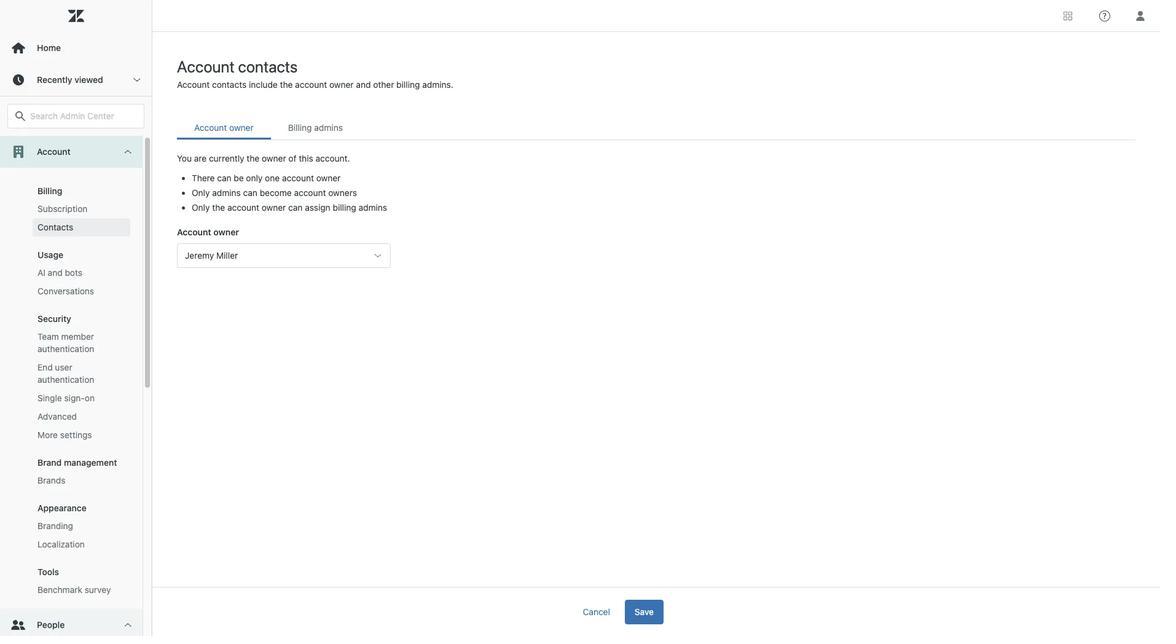 Task type: describe. For each thing, give the bounding box(es) containing it.
advanced element
[[37, 410, 77, 423]]

0 horizontal spatial can
[[217, 173, 231, 183]]

ai and bots link
[[33, 264, 130, 282]]

2 vertical spatial can
[[288, 202, 303, 213]]

are
[[194, 153, 207, 163]]

end user authentication link
[[33, 358, 130, 389]]

save button
[[625, 599, 664, 624]]

user
[[55, 362, 72, 372]]

Search Admin Center field
[[30, 111, 136, 122]]

owner inside tab
[[229, 122, 254, 133]]

billing admins tab
[[271, 116, 360, 139]]

single sign-on
[[37, 393, 95, 403]]

admins.
[[422, 79, 453, 90]]

account.
[[316, 153, 350, 163]]

brands
[[37, 475, 65, 485]]

currently
[[209, 153, 244, 163]]

member
[[61, 331, 94, 342]]

1 vertical spatial contacts
[[212, 79, 247, 90]]

the inside there can be only one account owner only admins can become account owners only the account owner can assign billing admins
[[212, 202, 225, 213]]

ai and bots
[[37, 267, 82, 278]]

0 horizontal spatial admins
[[212, 187, 241, 198]]

jeremy miller
[[185, 250, 238, 261]]

advanced
[[37, 411, 77, 422]]

2 horizontal spatial admins
[[359, 202, 387, 213]]

benchmark survey link
[[33, 581, 130, 599]]

other
[[373, 79, 394, 90]]

team
[[37, 331, 59, 342]]

single
[[37, 393, 62, 403]]

home
[[37, 42, 61, 53]]

this
[[299, 153, 313, 163]]

account down the of
[[282, 173, 314, 183]]

management
[[64, 457, 117, 468]]

miller
[[216, 250, 238, 261]]

people
[[37, 619, 65, 630]]

end user authentication
[[37, 362, 94, 385]]

account down be
[[227, 202, 259, 213]]

sign-
[[64, 393, 85, 403]]

billing inside there can be only one account owner only admins can become account owners only the account owner can assign billing admins
[[333, 202, 356, 213]]

of
[[288, 153, 296, 163]]

and inside account contacts account contacts include the account owner and other billing admins.
[[356, 79, 371, 90]]

admins inside tab
[[314, 122, 343, 133]]

conversations element
[[37, 285, 94, 297]]

include
[[249, 79, 278, 90]]

bots
[[65, 267, 82, 278]]

and inside account group
[[48, 267, 63, 278]]

more settings link
[[33, 426, 130, 444]]

you
[[177, 153, 192, 163]]

single sign-on link
[[33, 389, 130, 407]]

account up assign
[[294, 187, 326, 198]]

owners
[[328, 187, 357, 198]]

more
[[37, 430, 58, 440]]

tab list containing account owner
[[177, 116, 1136, 140]]

save
[[635, 606, 654, 617]]

you are currently the owner of this account.
[[177, 153, 350, 163]]

zendesk products image
[[1064, 11, 1072, 20]]

1 vertical spatial the
[[247, 153, 259, 163]]

benchmark survey
[[37, 584, 111, 595]]

authentication for member
[[37, 344, 94, 354]]

branding link
[[33, 517, 130, 535]]

single sign-on element
[[37, 392, 95, 404]]

account owner for billing admins tab
[[194, 122, 254, 133]]

on
[[85, 393, 95, 403]]

authentication for user
[[37, 374, 94, 385]]

help image
[[1099, 10, 1110, 21]]

recently viewed
[[37, 74, 103, 85]]

tree inside primary element
[[0, 136, 152, 636]]

user menu image
[[1133, 8, 1149, 24]]

contacts link
[[33, 218, 130, 237]]

account group
[[0, 168, 143, 609]]

billing element
[[37, 186, 62, 196]]

localization link
[[33, 535, 130, 554]]

subscription
[[37, 203, 87, 214]]

subscription element
[[37, 203, 87, 215]]

ai
[[37, 267, 45, 278]]

jeremy
[[185, 250, 214, 261]]

account owner tab
[[177, 116, 271, 139]]



Task type: vqa. For each thing, say whether or not it's contained in the screenshot.
topmost #2
no



Task type: locate. For each thing, give the bounding box(es) containing it.
0 vertical spatial authentication
[[37, 344, 94, 354]]

settings
[[60, 430, 92, 440]]

end user authentication element
[[37, 361, 125, 386]]

0 horizontal spatial billing
[[37, 186, 62, 196]]

admins
[[314, 122, 343, 133], [212, 187, 241, 198], [359, 202, 387, 213]]

more settings
[[37, 430, 92, 440]]

account
[[177, 57, 235, 76], [177, 79, 210, 90], [194, 122, 227, 133], [37, 146, 71, 157], [177, 227, 211, 237]]

can
[[217, 173, 231, 183], [243, 187, 257, 198], [288, 202, 303, 213]]

appearance
[[37, 503, 87, 513]]

owner up currently
[[229, 122, 254, 133]]

can left assign
[[288, 202, 303, 213]]

account owner
[[194, 122, 254, 133], [177, 227, 239, 237]]

account contacts account contacts include the account owner and other billing admins.
[[177, 57, 453, 90]]

contacts up include
[[238, 57, 298, 76]]

0 vertical spatial billing
[[396, 79, 420, 90]]

1 horizontal spatial billing
[[288, 122, 312, 133]]

none search field inside primary element
[[1, 104, 151, 128]]

one
[[265, 173, 280, 183]]

1 vertical spatial only
[[192, 202, 210, 213]]

owner inside account contacts account contacts include the account owner and other billing admins.
[[329, 79, 354, 90]]

0 vertical spatial admins
[[314, 122, 343, 133]]

the down the there
[[212, 202, 225, 213]]

viewed
[[75, 74, 103, 85]]

1 vertical spatial authentication
[[37, 374, 94, 385]]

1 horizontal spatial can
[[243, 187, 257, 198]]

billing inside account group
[[37, 186, 62, 196]]

1 only from the top
[[192, 187, 210, 198]]

brand management element
[[37, 457, 117, 468]]

account
[[295, 79, 327, 90], [282, 173, 314, 183], [294, 187, 326, 198], [227, 202, 259, 213]]

primary element
[[0, 0, 152, 636]]

owner up miller
[[213, 227, 239, 237]]

1 horizontal spatial admins
[[314, 122, 343, 133]]

and right ai
[[48, 267, 63, 278]]

ai and bots element
[[37, 267, 82, 279]]

2 vertical spatial the
[[212, 202, 225, 213]]

only
[[246, 173, 263, 183]]

there
[[192, 173, 215, 183]]

0 horizontal spatial billing
[[333, 202, 356, 213]]

1 vertical spatial account owner
[[177, 227, 239, 237]]

can down the only
[[243, 187, 257, 198]]

branding element
[[37, 520, 73, 532]]

brands element
[[37, 474, 65, 487]]

account up billing admins tab
[[295, 79, 327, 90]]

contacts element
[[37, 221, 73, 234]]

survey
[[85, 584, 111, 595]]

recently viewed button
[[0, 64, 152, 96]]

1 vertical spatial and
[[48, 267, 63, 278]]

tree containing account
[[0, 136, 152, 636]]

billing up subscription
[[37, 186, 62, 196]]

billing down owners
[[333, 202, 356, 213]]

tree item
[[0, 136, 143, 609]]

0 vertical spatial account owner
[[194, 122, 254, 133]]

tools
[[37, 567, 59, 577]]

0 vertical spatial contacts
[[238, 57, 298, 76]]

billing admins
[[288, 122, 343, 133]]

0 horizontal spatial the
[[212, 202, 225, 213]]

2 vertical spatial admins
[[359, 202, 387, 213]]

subscription link
[[33, 200, 130, 218]]

account owner for account owner element
[[177, 227, 239, 237]]

conversations link
[[33, 282, 130, 300]]

usage
[[37, 249, 63, 260]]

1 vertical spatial billing
[[333, 202, 356, 213]]

owner down become
[[262, 202, 286, 213]]

owner left the of
[[262, 153, 286, 163]]

admins down be
[[212, 187, 241, 198]]

authentication inside end user authentication element
[[37, 374, 94, 385]]

account inside dropdown button
[[37, 146, 71, 157]]

2 authentication from the top
[[37, 374, 94, 385]]

owner down the account.
[[316, 173, 341, 183]]

0 vertical spatial can
[[217, 173, 231, 183]]

account owner element
[[177, 243, 391, 268]]

brand management
[[37, 457, 117, 468]]

branding
[[37, 520, 73, 531]]

1 horizontal spatial billing
[[396, 79, 420, 90]]

None search field
[[1, 104, 151, 128]]

billing
[[396, 79, 420, 90], [333, 202, 356, 213]]

account button
[[0, 136, 143, 168]]

appearance element
[[37, 503, 87, 513]]

2 horizontal spatial can
[[288, 202, 303, 213]]

account owner inside account owner tab
[[194, 122, 254, 133]]

localization element
[[37, 538, 85, 551]]

0 vertical spatial billing
[[288, 122, 312, 133]]

advanced link
[[33, 407, 130, 426]]

billing for billing 'element'
[[37, 186, 62, 196]]

benchmark survey element
[[37, 584, 111, 596]]

1 horizontal spatial and
[[356, 79, 371, 90]]

brands link
[[33, 471, 130, 490]]

home button
[[0, 32, 152, 64]]

there can be only one account owner only admins can become account owners only the account owner can assign billing admins
[[192, 173, 387, 213]]

only
[[192, 187, 210, 198], [192, 202, 210, 213]]

assign
[[305, 202, 330, 213]]

can left be
[[217, 173, 231, 183]]

authentication down user
[[37, 374, 94, 385]]

cancel button
[[573, 599, 620, 624]]

account inside tab
[[194, 122, 227, 133]]

people button
[[0, 609, 143, 636]]

brand
[[37, 457, 62, 468]]

1 vertical spatial billing
[[37, 186, 62, 196]]

end
[[37, 362, 53, 372]]

and left other
[[356, 79, 371, 90]]

billing
[[288, 122, 312, 133], [37, 186, 62, 196]]

tree item containing account
[[0, 136, 143, 609]]

conversations
[[37, 286, 94, 296]]

and
[[356, 79, 371, 90], [48, 267, 63, 278]]

cancel
[[583, 606, 610, 617]]

the
[[280, 79, 293, 90], [247, 153, 259, 163], [212, 202, 225, 213]]

1 authentication from the top
[[37, 344, 94, 354]]

the inside account contacts account contacts include the account owner and other billing admins.
[[280, 79, 293, 90]]

0 vertical spatial only
[[192, 187, 210, 198]]

team member authentication link
[[33, 328, 130, 358]]

team member authentication
[[37, 331, 94, 354]]

security
[[37, 313, 71, 324]]

owner left other
[[329, 79, 354, 90]]

security element
[[37, 313, 71, 324]]

0 vertical spatial and
[[356, 79, 371, 90]]

admins up the account.
[[314, 122, 343, 133]]

be
[[234, 173, 244, 183]]

contacts left include
[[212, 79, 247, 90]]

account owner up currently
[[194, 122, 254, 133]]

the up the only
[[247, 153, 259, 163]]

benchmark
[[37, 584, 82, 595]]

the right include
[[280, 79, 293, 90]]

usage element
[[37, 249, 63, 260]]

1 vertical spatial can
[[243, 187, 257, 198]]

1 horizontal spatial the
[[247, 153, 259, 163]]

tree
[[0, 136, 152, 636]]

recently
[[37, 74, 72, 85]]

account owner up jeremy miller
[[177, 227, 239, 237]]

billing up this at the left of the page
[[288, 122, 312, 133]]

localization
[[37, 539, 85, 549]]

admins right assign
[[359, 202, 387, 213]]

team member authentication element
[[37, 331, 125, 355]]

0 vertical spatial the
[[280, 79, 293, 90]]

authentication
[[37, 344, 94, 354], [37, 374, 94, 385]]

2 only from the top
[[192, 202, 210, 213]]

billing for billing admins
[[288, 122, 312, 133]]

2 horizontal spatial the
[[280, 79, 293, 90]]

contacts
[[37, 222, 73, 232]]

billing inside tab
[[288, 122, 312, 133]]

tree item inside primary element
[[0, 136, 143, 609]]

owner
[[329, 79, 354, 90], [229, 122, 254, 133], [262, 153, 286, 163], [316, 173, 341, 183], [262, 202, 286, 213], [213, 227, 239, 237]]

more settings element
[[37, 429, 92, 441]]

contacts
[[238, 57, 298, 76], [212, 79, 247, 90]]

tools element
[[37, 567, 59, 577]]

0 horizontal spatial and
[[48, 267, 63, 278]]

become
[[260, 187, 292, 198]]

authentication down member
[[37, 344, 94, 354]]

account inside account contacts account contacts include the account owner and other billing admins.
[[295, 79, 327, 90]]

tab list
[[177, 116, 1136, 140]]

billing inside account contacts account contacts include the account owner and other billing admins.
[[396, 79, 420, 90]]

1 vertical spatial admins
[[212, 187, 241, 198]]

authentication inside team member authentication element
[[37, 344, 94, 354]]

billing right other
[[396, 79, 420, 90]]



